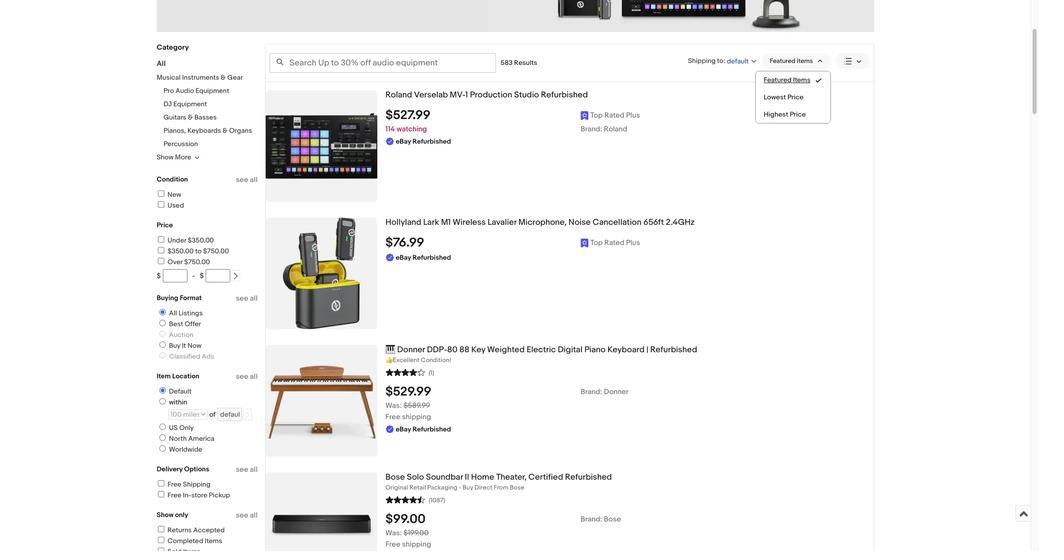 Task type: vqa. For each thing, say whether or not it's contained in the screenshot.
bottommost the Service
no



Task type: locate. For each thing, give the bounding box(es) containing it.
condition
[[157, 175, 188, 184]]

over $750.00 link
[[156, 258, 210, 266]]

roland down roland verselab mv-1 production studio refurbished link
[[604, 124, 628, 134]]

1 vertical spatial items
[[794, 76, 811, 84]]

refurbished down $589.99
[[413, 425, 451, 434]]

rated down cancellation
[[605, 238, 625, 248]]

1 was: from the top
[[386, 401, 402, 411]]

shipping inside brand: bose was: $199.00 free shipping
[[402, 540, 431, 549]]

production
[[470, 90, 513, 100]]

brand: inside brand: donner was: $589.99 free shipping
[[581, 387, 603, 397]]

show left more
[[157, 153, 174, 161]]

1 vertical spatial shipping
[[402, 540, 431, 549]]

3 see all button from the top
[[236, 372, 258, 382]]

1 horizontal spatial roland
[[604, 124, 628, 134]]

shipping inside brand: donner was: $589.99 free shipping
[[402, 412, 431, 422]]

donner up 👍excellent at the left bottom
[[397, 345, 425, 355]]

north
[[169, 435, 187, 443]]

to for :
[[718, 56, 724, 65]]

price up 'under $350.00' option
[[157, 221, 173, 229]]

roland up $527.99
[[386, 90, 412, 100]]

0 horizontal spatial bose
[[386, 473, 405, 482]]

2 top rated plus from the top
[[591, 238, 641, 248]]

1 vertical spatial rated
[[605, 238, 625, 248]]

featured items up lowest price
[[764, 76, 811, 84]]

4 see all button from the top
[[236, 465, 258, 475]]

0 vertical spatial shipping
[[689, 56, 716, 65]]

free shipping
[[168, 481, 211, 489]]

all right all listings radio
[[169, 309, 177, 318]]

see for free shipping
[[236, 465, 248, 475]]

2 see all button from the top
[[236, 294, 258, 303]]

2 see from the top
[[236, 294, 248, 303]]

- right packaging
[[459, 484, 462, 492]]

shipping to : default
[[689, 56, 749, 65]]

rated up brand: roland
[[605, 111, 625, 120]]

pianos, keyboards & organs link
[[164, 127, 252, 135]]

0 vertical spatial $350.00
[[188, 236, 214, 245]]

0 vertical spatial featured items
[[770, 57, 814, 65]]

88
[[460, 345, 470, 355]]

0 horizontal spatial donner
[[397, 345, 425, 355]]

1 horizontal spatial -
[[459, 484, 462, 492]]

show for show only
[[157, 511, 174, 519]]

0 vertical spatial brand:
[[581, 124, 603, 134]]

featured inside dropdown button
[[770, 57, 796, 65]]

:
[[724, 56, 726, 65]]

to down under $350.00
[[195, 247, 202, 256]]

583
[[501, 59, 513, 67]]

1 ebay from the top
[[396, 137, 411, 146]]

buying
[[157, 294, 178, 302]]

featured for featured items link
[[764, 76, 792, 84]]

5 all from the top
[[250, 511, 258, 520]]

1 vertical spatial to
[[195, 247, 202, 256]]

see all for free shipping
[[236, 465, 258, 475]]

2 all from the top
[[250, 294, 258, 303]]

items inside featured items link
[[794, 76, 811, 84]]

0 vertical spatial featured
[[770, 57, 796, 65]]

1 see all from the top
[[236, 175, 258, 185]]

items inside featured items dropdown button
[[797, 57, 814, 65]]

1 top from the top
[[591, 111, 603, 120]]

$
[[157, 272, 161, 280], [200, 272, 204, 280]]

featured up lowest
[[764, 76, 792, 84]]

organs
[[229, 127, 252, 135]]

$99.00
[[386, 512, 426, 527]]

1 vertical spatial $350.00
[[168, 247, 194, 256]]

top up brand: roland
[[591, 111, 603, 120]]

was: inside brand: bose was: $199.00 free shipping
[[386, 529, 402, 538]]

656ft
[[644, 218, 664, 227]]

4 out of 5 stars image
[[386, 368, 425, 377]]

price up the highest price "link"
[[788, 93, 804, 101]]

price
[[788, 93, 804, 101], [790, 110, 806, 119], [157, 221, 173, 229]]

1 vertical spatial shipping
[[183, 481, 211, 489]]

4 see all from the top
[[236, 465, 258, 475]]

2 vertical spatial ebay
[[396, 425, 411, 434]]

cancellation
[[593, 218, 642, 227]]

refurbished right the |
[[651, 345, 698, 355]]

1 ebay refurbished from the top
[[396, 137, 451, 146]]

New checkbox
[[158, 191, 164, 197]]

guitars & basses link
[[164, 113, 217, 122]]

only
[[179, 424, 194, 432]]

2 vertical spatial ebay refurbished
[[396, 425, 451, 434]]

items up featured items link
[[797, 57, 814, 65]]

1 shipping from the top
[[402, 412, 431, 422]]

1 vertical spatial ebay refurbished
[[396, 253, 451, 262]]

0 vertical spatial top rated plus
[[591, 111, 641, 120]]

$350.00 up over $750.00 link
[[168, 247, 194, 256]]

3 brand: from the top
[[581, 515, 603, 524]]

1 vertical spatial bose
[[510, 484, 525, 492]]

donner inside 🎹 donner ddp-80 88 key weighted electric digital piano keyboard | refurbished 👍excellent condition!
[[397, 345, 425, 355]]

1 vertical spatial plus
[[627, 238, 641, 248]]

all for new
[[250, 175, 258, 185]]

2 horizontal spatial bose
[[604, 515, 621, 524]]

$76.99
[[386, 235, 425, 250]]

refurbished down $76.99
[[413, 253, 451, 262]]

auction
[[169, 331, 194, 339]]

delivery options
[[157, 465, 209, 474]]

ebay for $527.99
[[396, 137, 411, 146]]

3 see all from the top
[[236, 372, 258, 382]]

top rated plus for $527.99
[[591, 111, 641, 120]]

1 see from the top
[[236, 175, 248, 185]]

2 vertical spatial price
[[157, 221, 173, 229]]

top down noise at the top right of the page
[[591, 238, 603, 248]]

0 vertical spatial items
[[797, 57, 814, 65]]

1 vertical spatial &
[[188, 113, 193, 122]]

3 all from the top
[[250, 372, 258, 382]]

items for featured items link
[[794, 76, 811, 84]]

[object undefined] image for $76.99
[[581, 238, 641, 248]]

musical
[[157, 73, 181, 82]]

featured items button
[[763, 53, 831, 69]]

[object undefined] image up brand: roland
[[581, 111, 641, 120]]

ebay refurbished down watching
[[396, 137, 451, 146]]

free left in-
[[168, 491, 182, 500]]

see all button for new
[[236, 175, 258, 185]]

1 brand: from the top
[[581, 124, 603, 134]]

ebay refurbished for $529.99
[[396, 425, 451, 434]]

1 vertical spatial all
[[169, 309, 177, 318]]

shipping down $199.00
[[402, 540, 431, 549]]

equipment up guitars & basses link
[[174, 100, 207, 108]]

show up returns accepted option
[[157, 511, 174, 519]]

(1)
[[429, 369, 434, 377]]

free in-store pickup
[[168, 491, 230, 500]]

2 see all from the top
[[236, 294, 258, 303]]

0 vertical spatial all
[[157, 59, 166, 68]]

0 horizontal spatial roland
[[386, 90, 412, 100]]

ebay down 114 watching
[[396, 137, 411, 146]]

all for free shipping
[[250, 465, 258, 475]]

plus down roland verselab mv-1 production studio refurbished link
[[627, 111, 641, 120]]

Enter your search keyword text field
[[270, 53, 496, 73]]

show
[[157, 153, 174, 161], [157, 511, 174, 519]]

only
[[175, 511, 188, 519]]

0 horizontal spatial all
[[157, 59, 166, 68]]

1 vertical spatial was:
[[386, 529, 402, 538]]

0 vertical spatial roland
[[386, 90, 412, 100]]

see for all listings
[[236, 294, 248, 303]]

1 horizontal spatial all
[[169, 309, 177, 318]]

ebay refurbished
[[396, 137, 451, 146], [396, 253, 451, 262], [396, 425, 451, 434]]

refurbished inside roland verselab mv-1 production studio refurbished link
[[541, 90, 588, 100]]

1 [object undefined] image from the top
[[581, 111, 641, 120]]

plus down hollyland lark m1 wireless lavalier microphone, noise cancellation 656ft 2.4ghz link
[[627, 238, 641, 248]]

buy down ii
[[463, 484, 473, 492]]

0 horizontal spatial $
[[157, 272, 161, 280]]

see all button for default
[[236, 372, 258, 382]]

lark
[[424, 218, 439, 227]]

0 vertical spatial price
[[788, 93, 804, 101]]

0 vertical spatial donner
[[397, 345, 425, 355]]

👍excellent
[[386, 356, 420, 364]]

1 vertical spatial featured
[[764, 76, 792, 84]]

top for $527.99
[[591, 111, 603, 120]]

refurbished inside 🎹 donner ddp-80 88 key weighted electric digital piano keyboard | refurbished 👍excellent condition!
[[651, 345, 698, 355]]

& left the "organs"
[[223, 127, 228, 135]]

1 top rated plus from the top
[[591, 111, 641, 120]]

1 vertical spatial [object undefined] image
[[581, 238, 641, 248]]

$199.00
[[404, 529, 429, 538]]

1 show from the top
[[157, 153, 174, 161]]

0 horizontal spatial buy
[[169, 342, 181, 350]]

buy it now link
[[155, 342, 204, 350]]

offer
[[185, 320, 201, 328]]

delivery
[[157, 465, 183, 474]]

all for all listings
[[250, 294, 258, 303]]

to inside shipping to : default
[[718, 56, 724, 65]]

see all button for returns accepted
[[236, 511, 258, 520]]

bose down theater,
[[510, 484, 525, 492]]

donner down "👍excellent condition!" "text box"
[[604, 387, 629, 397]]

0 horizontal spatial -
[[192, 272, 195, 280]]

donner for brand:
[[604, 387, 629, 397]]

2 vertical spatial &
[[223, 127, 228, 135]]

0 vertical spatial was:
[[386, 401, 402, 411]]

1 vertical spatial -
[[459, 484, 462, 492]]

items up lowest price link
[[794, 76, 811, 84]]

brand: donner was: $589.99 free shipping
[[386, 387, 629, 422]]

1 vertical spatial buy
[[463, 484, 473, 492]]

$ left maximum value text field
[[200, 272, 204, 280]]

see all button for all listings
[[236, 294, 258, 303]]

🎹 donner ddp-80 88 key weighted electric digital piano keyboard | refurbished image
[[266, 345, 377, 457]]

featured up featured items link
[[770, 57, 796, 65]]

see for returns accepted
[[236, 511, 248, 520]]

0 vertical spatial show
[[157, 153, 174, 161]]

5 see all from the top
[[236, 511, 258, 520]]

classified ads
[[169, 353, 214, 361]]

certified
[[529, 473, 564, 482]]

featured items for featured items link
[[764, 76, 811, 84]]

🎹
[[386, 345, 396, 355]]

0 vertical spatial shipping
[[402, 412, 431, 422]]

to left default
[[718, 56, 724, 65]]

$529.99
[[386, 384, 432, 400]]

all for all listings
[[169, 309, 177, 318]]

shipping left the :
[[689, 56, 716, 65]]

$ down the "over $750.00" checkbox
[[157, 272, 161, 280]]

free in-store pickup link
[[156, 491, 230, 500]]

ebay refurbished down $76.99
[[396, 253, 451, 262]]

Returns Accepted checkbox
[[158, 526, 164, 533]]

hollyland lark m1 wireless lavalier microphone, noise cancellation 656ft 2.4ghz image
[[283, 218, 360, 329]]

🎹 donner ddp-80 88 key weighted electric digital piano keyboard | refurbished 👍excellent condition!
[[386, 345, 698, 364]]

roland verselab mv-1 production studio refurbished link
[[386, 90, 874, 100]]

2 rated from the top
[[605, 238, 625, 248]]

buy inside bose solo soundbar ii home theater, certified refurbished original retail packaging - buy direct from bose
[[463, 484, 473, 492]]

returns
[[168, 526, 192, 535]]

featured items up featured items link
[[770, 57, 814, 65]]

1 vertical spatial featured items
[[764, 76, 811, 84]]

1 plus from the top
[[627, 111, 641, 120]]

ebay down $589.99
[[396, 425, 411, 434]]

2 $ from the left
[[200, 272, 204, 280]]

completed items link
[[156, 537, 222, 546]]

1
[[466, 90, 468, 100]]

1 vertical spatial top rated plus
[[591, 238, 641, 248]]

0 vertical spatial top
[[591, 111, 603, 120]]

1 horizontal spatial bose
[[510, 484, 525, 492]]

2 was: from the top
[[386, 529, 402, 538]]

US Only radio
[[159, 424, 166, 430]]

$350.00 up $350.00 to $750.00
[[188, 236, 214, 245]]

refurbished inside bose solo soundbar ii home theater, certified refurbished original retail packaging - buy direct from bose
[[565, 473, 612, 482]]

& left gear
[[221, 73, 226, 82]]

1 all from the top
[[250, 175, 258, 185]]

default text field
[[218, 408, 242, 421]]

1 rated from the top
[[605, 111, 625, 120]]

refurbished
[[541, 90, 588, 100], [413, 137, 451, 146], [413, 253, 451, 262], [651, 345, 698, 355], [413, 425, 451, 434], [565, 473, 612, 482]]

all
[[250, 175, 258, 185], [250, 294, 258, 303], [250, 372, 258, 382], [250, 465, 258, 475], [250, 511, 258, 520]]

see for new
[[236, 175, 248, 185]]

all for default
[[250, 372, 258, 382]]

featured items inside dropdown button
[[770, 57, 814, 65]]

1 vertical spatial top
[[591, 238, 603, 248]]

see for default
[[236, 372, 248, 382]]

1 $ from the left
[[157, 272, 161, 280]]

0 horizontal spatial to
[[195, 247, 202, 256]]

2 shipping from the top
[[402, 540, 431, 549]]

brand: for bose
[[581, 515, 603, 524]]

see all
[[236, 175, 258, 185], [236, 294, 258, 303], [236, 372, 258, 382], [236, 465, 258, 475], [236, 511, 258, 520]]

solo
[[407, 473, 424, 482]]

all
[[157, 59, 166, 68], [169, 309, 177, 318]]

Completed Items checkbox
[[158, 537, 164, 544]]

Sold Items checkbox
[[158, 548, 164, 551]]

was: for $199.00
[[386, 529, 402, 538]]

top rated plus up brand: roland
[[591, 111, 641, 120]]

noise
[[569, 218, 591, 227]]

all up musical
[[157, 59, 166, 68]]

shipping for $589.99
[[402, 412, 431, 422]]

2 brand: from the top
[[581, 387, 603, 397]]

Worldwide radio
[[159, 446, 166, 452]]

dj equipment link
[[164, 100, 207, 108]]

& down dj equipment link
[[188, 113, 193, 122]]

bose up original at the left of the page
[[386, 473, 405, 482]]

1 vertical spatial donner
[[604, 387, 629, 397]]

0 vertical spatial to
[[718, 56, 724, 65]]

percussion link
[[164, 140, 198, 148]]

was: inside brand: donner was: $589.99 free shipping
[[386, 401, 402, 411]]

114
[[386, 124, 395, 134]]

go image
[[244, 412, 251, 419]]

$750.00 down $350.00 to $750.00
[[184, 258, 210, 266]]

featured
[[770, 57, 796, 65], [764, 76, 792, 84]]

price down lowest price link
[[790, 110, 806, 119]]

brand: inside brand: bose was: $199.00 free shipping
[[581, 515, 603, 524]]

direct
[[475, 484, 493, 492]]

1 horizontal spatial $
[[200, 272, 204, 280]]

1 see all button from the top
[[236, 175, 258, 185]]

hollyland
[[386, 218, 422, 227]]

top
[[591, 111, 603, 120], [591, 238, 603, 248]]

brand: for donner
[[581, 387, 603, 397]]

2 vertical spatial bose
[[604, 515, 621, 524]]

donner inside brand: donner was: $589.99 free shipping
[[604, 387, 629, 397]]

0 vertical spatial ebay
[[396, 137, 411, 146]]

ebay
[[396, 137, 411, 146], [396, 253, 411, 262], [396, 425, 411, 434]]

used
[[168, 201, 184, 210]]

key
[[472, 345, 486, 355]]

pro audio equipment link
[[164, 87, 229, 95]]

5 see from the top
[[236, 511, 248, 520]]

retail
[[410, 484, 426, 492]]

|
[[647, 345, 649, 355]]

1 vertical spatial brand:
[[581, 387, 603, 397]]

2 top from the top
[[591, 238, 603, 248]]

Minimum Value text field
[[163, 269, 187, 283]]

4.5 out of 5 stars image
[[386, 495, 425, 505]]

completed
[[168, 537, 203, 546]]

ebay refurbished down $589.99
[[396, 425, 451, 434]]

2 plus from the top
[[627, 238, 641, 248]]

ii
[[465, 473, 470, 482]]

1 vertical spatial ebay
[[396, 253, 411, 262]]

1 horizontal spatial donner
[[604, 387, 629, 397]]

plus for $527.99
[[627, 111, 641, 120]]

0 vertical spatial [object undefined] image
[[581, 111, 641, 120]]

free down the $99.00
[[386, 540, 401, 549]]

[object undefined] image
[[581, 111, 641, 120], [581, 238, 641, 248]]

musical instruments & gear link
[[157, 73, 243, 82]]

5 see all button from the top
[[236, 511, 258, 520]]

[object undefined] image down cancellation
[[581, 238, 641, 248]]

lowest price
[[764, 93, 804, 101]]

2 vertical spatial brand:
[[581, 515, 603, 524]]

ebay down $76.99
[[396, 253, 411, 262]]

1 horizontal spatial buy
[[463, 484, 473, 492]]

top rated plus down cancellation
[[591, 238, 641, 248]]

1 vertical spatial show
[[157, 511, 174, 519]]

2.4ghz
[[666, 218, 695, 227]]

all listings
[[169, 309, 203, 318]]

gear
[[227, 73, 243, 82]]

refurbished right studio at the top of the page
[[541, 90, 588, 100]]

4 all from the top
[[250, 465, 258, 475]]

equipment down instruments
[[196, 87, 229, 95]]

price inside "link"
[[790, 110, 806, 119]]

free down $529.99 at left
[[386, 412, 401, 422]]

0 vertical spatial -
[[192, 272, 195, 280]]

classified ads link
[[155, 353, 216, 361]]

0 vertical spatial ebay refurbished
[[396, 137, 451, 146]]

$750.00 up maximum value text field
[[203, 247, 229, 256]]

Free In-store Pickup checkbox
[[158, 491, 164, 498]]

shipping down $589.99
[[402, 412, 431, 422]]

musical instruments & gear pro audio equipment dj equipment guitars & basses pianos, keyboards & organs percussion
[[157, 73, 252, 148]]

- down over $750.00
[[192, 272, 195, 280]]

featured for featured items dropdown button
[[770, 57, 796, 65]]

3 ebay from the top
[[396, 425, 411, 434]]

2 [object undefined] image from the top
[[581, 238, 641, 248]]

3 ebay refurbished from the top
[[396, 425, 451, 434]]

1 horizontal spatial to
[[718, 56, 724, 65]]

was: down $529.99 at left
[[386, 401, 402, 411]]

0 vertical spatial plus
[[627, 111, 641, 120]]

in-
[[183, 491, 191, 500]]

see all button for free shipping
[[236, 465, 258, 475]]

refurbished up the original retail packaging - buy direct from bose text box
[[565, 473, 612, 482]]

buy left it
[[169, 342, 181, 350]]

home
[[471, 473, 495, 482]]

4 see from the top
[[236, 465, 248, 475]]

1 vertical spatial price
[[790, 110, 806, 119]]

0 vertical spatial rated
[[605, 111, 625, 120]]

was: down the $99.00
[[386, 529, 402, 538]]

format
[[180, 294, 202, 302]]

items down accepted
[[205, 537, 222, 546]]

was: for $589.99
[[386, 401, 402, 411]]

free inside brand: bose was: $199.00 free shipping
[[386, 540, 401, 549]]

shipping inside shipping to : default
[[689, 56, 716, 65]]

over $750.00
[[168, 258, 210, 266]]

0 horizontal spatial shipping
[[183, 481, 211, 489]]

bose down the original retail packaging - buy direct from bose text box
[[604, 515, 621, 524]]

shipping
[[402, 412, 431, 422], [402, 540, 431, 549]]

3 see from the top
[[236, 372, 248, 382]]

1 horizontal spatial shipping
[[689, 56, 716, 65]]

2 show from the top
[[157, 511, 174, 519]]

shipping up free in-store pickup
[[183, 481, 211, 489]]

condition!
[[421, 356, 452, 364]]

Classified Ads radio
[[159, 353, 166, 359]]



Task type: describe. For each thing, give the bounding box(es) containing it.
Free Shipping checkbox
[[158, 481, 164, 487]]

bose solo soundbar ii home theater, certified refurbished original retail packaging - buy direct from bose
[[386, 473, 612, 492]]

Original Retail Packaging - Buy Direct From Bose text field
[[386, 484, 874, 492]]

Maximum Value text field
[[206, 269, 231, 283]]

2 vertical spatial items
[[205, 537, 222, 546]]

583 results
[[501, 59, 538, 67]]

2 ebay refurbished from the top
[[396, 253, 451, 262]]

default
[[169, 387, 192, 396]]

price for highest price
[[790, 110, 806, 119]]

Best Offer radio
[[159, 320, 166, 326]]

of
[[209, 411, 216, 419]]

114 watching
[[386, 124, 427, 134]]

watching
[[397, 124, 427, 134]]

under
[[168, 236, 186, 245]]

listings
[[179, 309, 203, 318]]

north america link
[[155, 435, 217, 443]]

$350.00 to $750.00 checkbox
[[158, 247, 164, 254]]

refurbished down watching
[[413, 137, 451, 146]]

$ for maximum value text field
[[200, 272, 204, 280]]

ads
[[202, 353, 214, 361]]

piano
[[585, 345, 606, 355]]

top for $76.99
[[591, 238, 603, 248]]

soundbar
[[426, 473, 463, 482]]

price for lowest price
[[788, 93, 804, 101]]

$350.00 to $750.00 link
[[156, 247, 229, 256]]

show more button
[[157, 153, 200, 161]]

- inside bose solo soundbar ii home theater, certified refurbished original retail packaging - buy direct from bose
[[459, 484, 462, 492]]

Used checkbox
[[158, 201, 164, 208]]

donner for 🎹
[[397, 345, 425, 355]]

$589.99
[[404, 401, 430, 411]]

america
[[188, 435, 215, 443]]

$527.99
[[386, 108, 431, 123]]

digital
[[558, 345, 583, 355]]

results
[[514, 59, 538, 67]]

0 vertical spatial &
[[221, 73, 226, 82]]

best
[[169, 320, 183, 328]]

over
[[168, 258, 183, 266]]

submit price range image
[[233, 273, 239, 280]]

All Listings radio
[[159, 309, 166, 316]]

ebay refurbished for $527.99
[[396, 137, 451, 146]]

plus for $76.99
[[627, 238, 641, 248]]

1 vertical spatial roland
[[604, 124, 628, 134]]

show for show more
[[157, 153, 174, 161]]

used link
[[156, 201, 184, 210]]

all listings link
[[155, 309, 205, 318]]

bose solo soundbar ii home theater, certified refurbished link
[[386, 473, 874, 483]]

studio
[[514, 90, 539, 100]]

hollyland lark m1 wireless lavalier microphone, noise cancellation 656ft 2.4ghz link
[[386, 218, 874, 228]]

0 vertical spatial bose
[[386, 473, 405, 482]]

highest price
[[764, 110, 806, 119]]

packaging
[[428, 484, 458, 492]]

under $350.00
[[168, 236, 214, 245]]

show more
[[157, 153, 191, 161]]

percussion
[[164, 140, 198, 148]]

lowest price link
[[756, 89, 831, 106]]

items for featured items dropdown button
[[797, 57, 814, 65]]

under $350.00 link
[[156, 236, 214, 245]]

Auction radio
[[159, 331, 166, 337]]

item
[[157, 372, 171, 381]]

within radio
[[159, 398, 166, 405]]

pickup
[[209, 491, 230, 500]]

featured items link
[[756, 71, 831, 89]]

to for $750.00
[[195, 247, 202, 256]]

top rated plus for $76.99
[[591, 238, 641, 248]]

us only
[[169, 424, 194, 432]]

mv-
[[450, 90, 466, 100]]

see all for all listings
[[236, 294, 258, 303]]

store
[[191, 491, 207, 500]]

1 vertical spatial $750.00
[[184, 258, 210, 266]]

more
[[175, 153, 191, 161]]

verselab
[[414, 90, 448, 100]]

worldwide link
[[155, 446, 204, 454]]

returns accepted link
[[156, 526, 225, 535]]

🎹 donner ddp-80 88 key weighted electric digital piano keyboard | refurbished link
[[386, 345, 874, 355]]

show only
[[157, 511, 188, 519]]

see all for returns accepted
[[236, 511, 258, 520]]

see all for new
[[236, 175, 258, 185]]

bose inside brand: bose was: $199.00 free shipping
[[604, 515, 621, 524]]

best offer link
[[155, 320, 203, 328]]

completed items
[[168, 537, 222, 546]]

Over $750.00 checkbox
[[158, 258, 164, 264]]

rated for $527.99
[[605, 111, 625, 120]]

[object undefined] image for $527.99
[[581, 111, 641, 120]]

brand: for roland
[[581, 124, 603, 134]]

audio
[[176, 87, 194, 95]]

ddp-
[[427, 345, 448, 355]]

new link
[[156, 191, 181, 199]]

default link
[[155, 387, 194, 396]]

ebay for $529.99
[[396, 425, 411, 434]]

best offer
[[169, 320, 201, 328]]

(1087)
[[429, 497, 446, 505]]

roland verselab mv-1 production studio refurbished image
[[266, 90, 377, 202]]

featured items for featured items dropdown button
[[770, 57, 814, 65]]

0 vertical spatial equipment
[[196, 87, 229, 95]]

m1
[[441, 218, 451, 227]]

Buy It Now radio
[[159, 342, 166, 348]]

basses
[[195, 113, 217, 122]]

Default radio
[[159, 387, 166, 394]]

$ for minimum value text field
[[157, 272, 161, 280]]

accepted
[[193, 526, 225, 535]]

all for all
[[157, 59, 166, 68]]

free inside brand: donner was: $589.99 free shipping
[[386, 412, 401, 422]]

0 vertical spatial buy
[[169, 342, 181, 350]]

0 vertical spatial $750.00
[[203, 247, 229, 256]]

👍Excellent Condition! text field
[[386, 356, 874, 365]]

bose solo soundbar ii home theater, certified refurbished image
[[266, 487, 377, 551]]

80
[[448, 345, 458, 355]]

free right free shipping checkbox
[[168, 481, 182, 489]]

view: list view image
[[844, 56, 862, 66]]

default
[[727, 57, 749, 65]]

rated for $76.99
[[605, 238, 625, 248]]

shipping for $199.00
[[402, 540, 431, 549]]

North America radio
[[159, 435, 166, 441]]

guitars
[[164, 113, 186, 122]]

microphone,
[[519, 218, 567, 227]]

wireless
[[453, 218, 486, 227]]

2 ebay from the top
[[396, 253, 411, 262]]

brand: bose was: $199.00 free shipping
[[386, 515, 621, 549]]

hollyland lark m1 wireless lavalier microphone, noise cancellation 656ft 2.4ghz
[[386, 218, 695, 227]]

1 vertical spatial equipment
[[174, 100, 207, 108]]

electric
[[527, 345, 556, 355]]

all for returns accepted
[[250, 511, 258, 520]]

Under $350.00 checkbox
[[158, 236, 164, 243]]

category
[[157, 43, 189, 52]]

(1087) link
[[386, 495, 446, 505]]

see all for default
[[236, 372, 258, 382]]

brand: roland
[[581, 124, 628, 134]]



